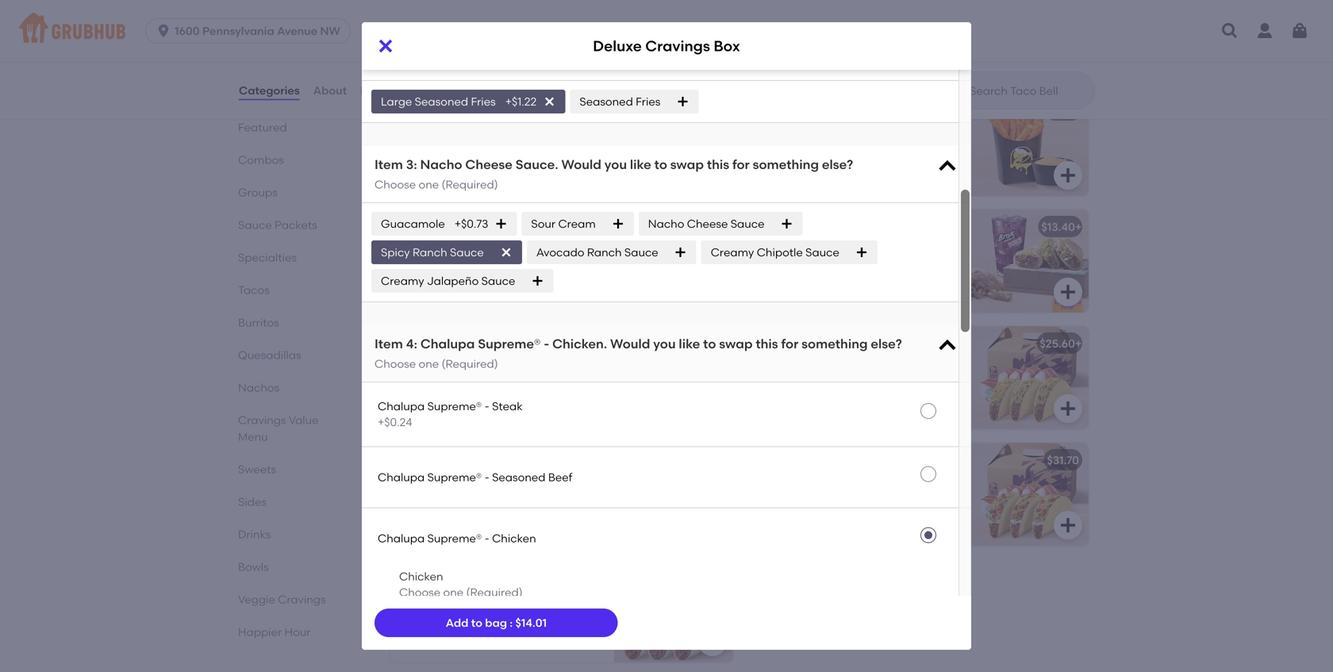 Task type: locate. For each thing, give the bounding box(es) containing it.
includes a chalupa supreme, a beefy 5-layer burrito, a crunchy taco, cinnamon twists, and a medium fountain drink.
[[756, 243, 929, 304]]

cheese
[[400, 142, 439, 156], [756, 158, 794, 172]]

ranch for avocado
[[587, 246, 622, 259]]

sauce inside crispy nacho fries and nacho cheese sauce to dip.
[[441, 142, 474, 156]]

taco
[[400, 337, 427, 350], [756, 337, 782, 350], [842, 392, 868, 405], [877, 492, 904, 506], [476, 570, 503, 584]]

$4.01
[[1048, 103, 1076, 117]]

0 horizontal spatial else?
[[782, 35, 813, 50]]

1 horizontal spatial supremes®.
[[871, 392, 933, 405]]

seasoned right the 2:
[[420, 35, 482, 50]]

for down mexican
[[832, 158, 847, 172]]

0 vertical spatial or
[[840, 375, 851, 389]]

search icon image
[[945, 81, 964, 100]]

spices
[[856, 142, 889, 156]]

2 vertical spatial would
[[610, 336, 650, 352]]

+
[[1076, 103, 1082, 117], [720, 220, 727, 234], [1076, 220, 1082, 234], [720, 337, 727, 350], [1076, 337, 1082, 350]]

one inside chicken choose one (required)
[[443, 586, 464, 599]]

one down &
[[419, 357, 439, 371]]

categories button
[[238, 62, 301, 119]]

- left steak
[[485, 400, 490, 413]]

happier hour
[[238, 625, 311, 639]]

2 the from the top
[[860, 476, 878, 489]]

for up $5.23
[[692, 35, 709, 50]]

item
[[375, 35, 403, 50], [375, 157, 403, 172], [375, 336, 403, 352]]

sauce down mexican
[[797, 158, 830, 172]]

2 horizontal spatial like
[[679, 336, 700, 352]]

0 vertical spatial nacho
[[527, 126, 562, 139]]

fries left $5.23
[[636, 95, 661, 108]]

includes inside button
[[400, 476, 445, 489]]

you
[[564, 35, 587, 50], [605, 157, 627, 172], [653, 336, 676, 352]]

would right chicken.
[[610, 336, 650, 352]]

happier
[[238, 625, 282, 639]]

bowls
[[238, 560, 269, 574]]

0 vertical spatial following
[[881, 359, 929, 373]]

fries up spices
[[868, 126, 893, 139]]

- inside chalupa supreme® - steak +$0.24
[[485, 400, 490, 413]]

combos
[[238, 153, 284, 167]]

0 horizontal spatial supremes®.
[[756, 508, 817, 522]]

1 horizontal spatial like
[[630, 157, 651, 172]]

1 vertical spatial choice
[[782, 476, 818, 489]]

beefy inside includes a chalupa supreme, a beefy 5-layer burrito, a crunchy taco, cinnamon twists, and a medium fountain drink.
[[756, 259, 786, 272]]

1 horizontal spatial beefy
[[756, 259, 786, 272]]

chalupa inside item 4: chalupa supreme® - chicken. would you like to swap this for something else? choose one (required)
[[421, 336, 475, 352]]

creamy
[[711, 246, 754, 259], [381, 274, 424, 288]]

grilled cheese nacho fries - steak, spicy image
[[970, 0, 1089, 79]]

+ for $25.60
[[1076, 337, 1082, 350]]

veggie cravings
[[238, 593, 326, 606]]

0 horizontal spatial would
[[521, 35, 561, 50]]

else? inside item 2: seasoned fries. would you like to swap this for something else? choose one (required)
[[782, 35, 813, 50]]

0 horizontal spatial this
[[667, 35, 689, 50]]

1 horizontal spatial creamy
[[711, 246, 754, 259]]

(required) down fries.
[[442, 56, 498, 69]]

12
[[834, 359, 844, 373], [448, 476, 458, 489], [834, 476, 844, 489], [448, 593, 458, 606]]

soft
[[853, 375, 875, 389], [818, 392, 839, 405], [461, 476, 482, 489], [853, 492, 875, 506], [451, 570, 473, 584], [461, 593, 482, 606]]

0 vertical spatial swap
[[630, 35, 663, 50]]

4:
[[406, 336, 417, 352]]

drinks
[[238, 528, 271, 541]]

your for your choice of 12 of the following tacos: crunchy or soft tacos, crunchy or soft taco supremes®.
[[756, 359, 779, 373]]

and down chicken.
[[539, 359, 561, 373]]

includes up chalupa supreme® - chicken
[[400, 476, 445, 489]]

$13.40 +
[[1042, 220, 1082, 234]]

cheese inside golden, crisp nacho fries seasoned with bold mexican spices and nacho cheese sauce for dipping.
[[756, 158, 794, 172]]

- up supreme soft taco party pack
[[485, 532, 490, 545]]

item left 3:
[[375, 157, 403, 172]]

seasoned inside button
[[492, 471, 546, 484]]

2 vertical spatial something
[[802, 336, 868, 352]]

like inside item 3: nacho cheese sauce. would you like to swap this for something else? choose one (required)
[[630, 157, 651, 172]]

chalupa inside includes a chalupa supreme, a beefy 5-layer burrito, a crunchy taco, cinnamon twists, and a medium fountain drink.
[[813, 243, 860, 256]]

includes inside the includes 4 crunchy tacos and 4 beefy 5-layer burritos
[[400, 359, 445, 373]]

tacos down specialties
[[238, 283, 270, 297]]

nacho up mexican
[[829, 126, 866, 139]]

or
[[840, 375, 851, 389], [804, 392, 815, 405], [840, 492, 851, 506]]

2 horizontal spatial this
[[756, 336, 778, 352]]

0 horizontal spatial party
[[505, 570, 534, 584]]

tacos for includes 4 crunchy tacos and 4 beefy 5-layer burritos
[[505, 359, 537, 373]]

you right fries.
[[564, 35, 587, 50]]

0 vertical spatial cheese
[[465, 157, 513, 172]]

taco inside the your choice of 12 of the following tacos: crunchy or soft taco supremes®.
[[877, 492, 904, 506]]

tacos:
[[756, 375, 789, 389], [756, 492, 789, 506]]

tacos: inside the your choice of 12 of the following tacos: crunchy or soft taco supremes®.
[[756, 492, 789, 506]]

tacos: inside your choice of 12 of the following tacos: crunchy or soft tacos, crunchy or soft taco supremes®.
[[756, 375, 789, 389]]

chalupa down +$0.24
[[378, 471, 425, 484]]

nacho inside golden, crisp nacho fries seasoned with bold mexican spices and nacho cheese sauce for dipping.
[[829, 126, 866, 139]]

0 vertical spatial this
[[667, 35, 689, 50]]

a
[[803, 243, 811, 256], [917, 243, 924, 256], [874, 259, 881, 272], [908, 275, 916, 288]]

chalupa inside chalupa supreme® - steak +$0.24
[[378, 400, 425, 413]]

1 vertical spatial following
[[881, 476, 929, 489]]

swap up seasoned fries
[[630, 35, 663, 50]]

item inside item 3: nacho cheese sauce. would you like to swap this for something else? choose one (required)
[[375, 157, 403, 172]]

like inside item 4: chalupa supreme® - chicken. would you like to swap this for something else? choose one (required)
[[679, 336, 700, 352]]

5-
[[788, 259, 800, 272], [433, 375, 444, 389]]

1 following from the top
[[881, 359, 929, 373]]

1 horizontal spatial 4
[[563, 359, 570, 373]]

for
[[692, 35, 709, 50], [733, 157, 750, 172], [832, 158, 847, 172], [781, 336, 799, 352]]

1 horizontal spatial swap
[[671, 157, 704, 172]]

(required) down supreme soft taco party pack
[[466, 586, 523, 599]]

1 4 from the left
[[448, 359, 454, 373]]

sauce for nacho cheese sauce
[[731, 217, 765, 230]]

2 vertical spatial swap
[[719, 336, 753, 352]]

cheese up creamy chipotle sauce
[[687, 217, 728, 230]]

1 horizontal spatial nacho
[[916, 142, 951, 156]]

0 horizontal spatial cheese
[[400, 142, 439, 156]]

to inside item 3: nacho cheese sauce. would you like to swap this for something else? choose one (required)
[[655, 157, 667, 172]]

crunchy
[[883, 259, 929, 272], [457, 359, 503, 373], [791, 375, 837, 389], [756, 392, 801, 405], [791, 492, 837, 506]]

pack up the supreme®.
[[537, 570, 565, 584]]

your choice of 12 of the following tacos: crunchy or soft taco supremes®.
[[756, 476, 929, 522]]

1 choice from the top
[[782, 359, 818, 373]]

0 vertical spatial cheese
[[400, 142, 439, 156]]

1 vertical spatial something
[[753, 157, 819, 172]]

$31.70
[[1047, 454, 1079, 467]]

box up layer
[[807, 220, 827, 234]]

2 tacos: from the top
[[756, 492, 789, 506]]

choose inside item 3: nacho cheese sauce. would you like to swap this for something else? choose one (required)
[[375, 178, 416, 191]]

- up chalupa supreme® - chicken
[[485, 471, 490, 484]]

12 inside your choice of 12 of the following tacos: crunchy or soft tacos, crunchy or soft taco supremes®.
[[834, 359, 844, 373]]

burrito,
[[832, 259, 871, 272]]

tacos left beef
[[485, 476, 516, 489]]

item 4: chalupa supreme® - chicken. would you like to swap this for something else? choose one (required)
[[375, 336, 902, 371]]

- for steak
[[485, 400, 490, 413]]

1 vertical spatial supremes®.
[[756, 508, 817, 522]]

something up $5.23
[[712, 35, 779, 50]]

item left the 2:
[[375, 35, 403, 50]]

1 vertical spatial else?
[[822, 157, 853, 172]]

(required) inside item 4: chalupa supreme® - chicken. would you like to swap this for something else? choose one (required)
[[442, 357, 498, 371]]

and inside crispy nacho fries and nacho cheese sauce to dip.
[[503, 126, 525, 139]]

menu
[[238, 430, 268, 444]]

nacho down large nacho fries
[[437, 126, 473, 139]]

2 vertical spatial you
[[653, 336, 676, 352]]

the for taco
[[860, 476, 878, 489]]

1 horizontal spatial party
[[785, 337, 814, 350]]

chalupa right 4:
[[421, 336, 475, 352]]

deluxe down best
[[400, 223, 437, 237]]

nacho up the sauce.
[[527, 126, 562, 139]]

sides
[[238, 495, 267, 509]]

like inside item 2: seasoned fries. would you like to swap this for something else? choose one (required)
[[590, 35, 611, 50]]

svg image
[[156, 23, 172, 39], [703, 49, 722, 68], [677, 95, 689, 108], [703, 166, 722, 185], [495, 217, 508, 230], [500, 246, 513, 259], [531, 275, 544, 287], [1059, 399, 1078, 418], [703, 632, 722, 652]]

ranch for spicy
[[413, 246, 447, 259]]

deluxe
[[593, 37, 642, 55], [400, 223, 437, 237]]

something inside item 4: chalupa supreme® - chicken. would you like to swap this for something else? choose one (required)
[[802, 336, 868, 352]]

0 horizontal spatial cheese
[[465, 157, 513, 172]]

cheese down dip.
[[465, 157, 513, 172]]

:
[[510, 616, 513, 630]]

0 vertical spatial 5-
[[788, 259, 800, 272]]

1 horizontal spatial ranch
[[587, 246, 622, 259]]

0 horizontal spatial 4
[[448, 359, 454, 373]]

cravings value menu
[[238, 414, 319, 444]]

5- inside the includes 4 crunchy tacos and 4 beefy 5-layer burritos
[[433, 375, 444, 389]]

deluxe cravings box
[[593, 37, 740, 55], [400, 223, 511, 237]]

swap inside item 2: seasoned fries. would you like to swap this for something else? choose one (required)
[[630, 35, 663, 50]]

chicken up supreme soft taco party pack
[[492, 532, 536, 545]]

0 horizontal spatial like
[[590, 35, 611, 50]]

1 vertical spatial tacos:
[[756, 492, 789, 506]]

1 ranch from the left
[[413, 246, 447, 259]]

one
[[419, 56, 439, 69], [419, 178, 439, 191], [419, 357, 439, 371], [443, 586, 464, 599]]

(required) up layer
[[442, 357, 498, 371]]

chalupa for chalupa supreme® - seasoned beef
[[378, 471, 425, 484]]

and down seasoned
[[892, 142, 914, 156]]

something up your choice of 12 of the following tacos: crunchy or soft tacos, crunchy or soft taco supremes®. at the bottom of page
[[802, 336, 868, 352]]

choice
[[782, 359, 818, 373], [782, 476, 818, 489]]

1 horizontal spatial cheese
[[756, 158, 794, 172]]

nacho right 3:
[[420, 157, 462, 172]]

choice inside your choice of 12 of the following tacos: crunchy or soft tacos, crunchy or soft taco supremes®.
[[782, 359, 818, 373]]

0 vertical spatial something
[[712, 35, 779, 50]]

your
[[756, 359, 779, 373], [756, 476, 779, 489]]

deluxe cravings box up seasoned fries
[[593, 37, 740, 55]]

2 ranch from the left
[[587, 246, 622, 259]]

2 horizontal spatial box
[[807, 220, 827, 234]]

0 vertical spatial supremes®.
[[871, 392, 933, 405]]

spicy ranch sauce
[[381, 246, 484, 259]]

choose down 3:
[[375, 178, 416, 191]]

0 vertical spatial chicken
[[492, 532, 536, 545]]

includes down supreme
[[400, 593, 445, 606]]

0 vertical spatial choice
[[782, 359, 818, 373]]

nacho inside item 3: nacho cheese sauce. would you like to swap this for something else? choose one (required)
[[420, 157, 462, 172]]

sauce down large nacho fries
[[441, 142, 474, 156]]

following inside the your choice of 12 of the following tacos: crunchy or soft taco supremes®.
[[881, 476, 929, 489]]

and
[[503, 126, 525, 139], [892, 142, 914, 156], [884, 275, 906, 288], [539, 359, 561, 373]]

you left $25.62
[[653, 336, 676, 352]]

beefy down 4:
[[400, 375, 430, 389]]

0 vertical spatial burritos
[[238, 316, 279, 329]]

supreme taco party pack image
[[970, 443, 1089, 546]]

4 up layer
[[448, 359, 454, 373]]

cheese down with
[[756, 158, 794, 172]]

$25.60
[[1040, 337, 1076, 350]]

for down medium
[[781, 336, 799, 352]]

deluxe up seasoned fries
[[593, 37, 642, 55]]

cravings up menu
[[238, 414, 286, 427]]

dipping.
[[850, 158, 894, 172]]

0 vertical spatial like
[[590, 35, 611, 50]]

includes for includes 4 crunchy tacos and 4 beefy 5-layer burritos
[[400, 359, 445, 373]]

0 horizontal spatial creamy
[[381, 274, 424, 288]]

spicy
[[381, 246, 410, 259]]

crispy
[[400, 126, 434, 139]]

burritos inside the includes 4 crunchy tacos and 4 beefy 5-layer burritos
[[473, 375, 514, 389]]

medium
[[756, 291, 800, 304]]

fries for large nacho fries
[[474, 103, 499, 117]]

one up the best seller
[[419, 178, 439, 191]]

box right +$0.73
[[491, 223, 511, 237]]

this
[[667, 35, 689, 50], [707, 157, 730, 172], [756, 336, 778, 352]]

1 vertical spatial deluxe cravings box
[[400, 223, 511, 237]]

$13.40
[[1042, 220, 1076, 234]]

you down seasoned fries
[[605, 157, 627, 172]]

avocado ranch sauce
[[536, 246, 659, 259]]

3 item from the top
[[375, 336, 403, 352]]

fries inside golden, crisp nacho fries seasoned with bold mexican spices and nacho cheese sauce for dipping.
[[868, 126, 893, 139]]

add
[[446, 616, 469, 630]]

0 vertical spatial would
[[521, 35, 561, 50]]

1 your from the top
[[756, 359, 779, 373]]

pack for supreme soft taco party pack
[[537, 570, 565, 584]]

fries left +$1.22
[[471, 95, 496, 108]]

0 vertical spatial you
[[564, 35, 587, 50]]

1 vertical spatial you
[[605, 157, 627, 172]]

one up add
[[443, 586, 464, 599]]

1 vertical spatial nacho
[[916, 142, 951, 156]]

quesadillas
[[238, 348, 301, 362]]

cravings up chipotle
[[756, 220, 805, 234]]

and up dip.
[[503, 126, 525, 139]]

supreme,
[[863, 243, 914, 256]]

1 horizontal spatial chicken
[[492, 532, 536, 545]]

includes down 'cravings box'
[[756, 243, 801, 256]]

crunchy inside the your choice of 12 of the following tacos: crunchy or soft taco supremes®.
[[791, 492, 837, 506]]

creamy for creamy jalapeño sauce
[[381, 274, 424, 288]]

12 inside the your choice of 12 of the following tacos: crunchy or soft taco supremes®.
[[834, 476, 844, 489]]

choose inside item 4: chalupa supreme® - chicken. would you like to swap this for something else? choose one (required)
[[375, 357, 416, 371]]

chicken down chalupa supreme® - chicken
[[399, 570, 443, 583]]

1 vertical spatial would
[[562, 157, 602, 172]]

large for large seasoned fries
[[381, 95, 412, 108]]

fries
[[471, 95, 496, 108], [636, 95, 661, 108], [474, 103, 499, 117], [476, 126, 500, 139], [868, 126, 893, 139]]

large for large nacho fries
[[400, 103, 432, 117]]

1 the from the top
[[860, 359, 878, 373]]

svg image
[[1221, 21, 1240, 40], [1291, 21, 1310, 40], [376, 37, 395, 56], [1059, 49, 1078, 68], [543, 95, 556, 108], [937, 156, 959, 178], [1059, 166, 1078, 185], [612, 217, 625, 230], [781, 217, 793, 230], [674, 246, 687, 259], [856, 246, 868, 259], [1059, 282, 1078, 302], [937, 335, 959, 357], [1059, 516, 1078, 535]]

nacho down seasoned
[[916, 142, 951, 156]]

chalupa up burrito, in the right of the page
[[813, 243, 860, 256]]

1 vertical spatial item
[[375, 157, 403, 172]]

choose down the 2:
[[375, 56, 416, 69]]

choose down supreme
[[399, 586, 441, 599]]

ranch down guacamole
[[413, 246, 447, 259]]

0 vertical spatial creamy
[[711, 246, 754, 259]]

and inside golden, crisp nacho fries seasoned with bold mexican spices and nacho cheese sauce for dipping.
[[892, 142, 914, 156]]

supreme® down layer
[[427, 400, 482, 413]]

fries inside crispy nacho fries and nacho cheese sauce to dip.
[[476, 126, 500, 139]]

2 item from the top
[[375, 157, 403, 172]]

creamy down spicy
[[381, 274, 424, 288]]

one inside item 2: seasoned fries. would you like to swap this for something else? choose one (required)
[[419, 56, 439, 69]]

choice for crunchy
[[782, 359, 818, 373]]

the inside the your choice of 12 of the following tacos: crunchy or soft taco supremes®.
[[860, 476, 878, 489]]

0 vertical spatial deluxe
[[593, 37, 642, 55]]

supreme® up chalupa supreme® - chicken
[[427, 471, 482, 484]]

2 horizontal spatial else?
[[871, 336, 902, 352]]

chalupa for chalupa supreme® - steak +$0.24
[[378, 400, 425, 413]]

1 vertical spatial deluxe
[[400, 223, 437, 237]]

supreme®.
[[519, 593, 575, 606]]

0 vertical spatial deluxe cravings box
[[593, 37, 740, 55]]

1 tacos: from the top
[[756, 375, 789, 389]]

0 vertical spatial tacos:
[[756, 375, 789, 389]]

(required) up seller
[[442, 178, 498, 191]]

$25.62
[[685, 337, 720, 350]]

1 vertical spatial the
[[860, 476, 878, 489]]

chicken choose one (required)
[[399, 570, 523, 599]]

party up the supreme®.
[[505, 570, 534, 584]]

box up $5.23
[[714, 37, 740, 55]]

1 vertical spatial beefy
[[400, 375, 430, 389]]

avenue
[[277, 24, 318, 38]]

ranch
[[413, 246, 447, 259], [587, 246, 622, 259]]

swap left taco party pack
[[719, 336, 753, 352]]

1 horizontal spatial this
[[707, 157, 730, 172]]

to inside item 2: seasoned fries. would you like to swap this for something else? choose one (required)
[[614, 35, 627, 50]]

1600 pennsylvania avenue nw
[[175, 24, 340, 38]]

2 vertical spatial this
[[756, 336, 778, 352]]

includes down 4:
[[400, 359, 445, 373]]

something down bold in the top of the page
[[753, 157, 819, 172]]

tacos: for supremes®.
[[756, 492, 789, 506]]

1 horizontal spatial burritos
[[473, 375, 514, 389]]

item 2: seasoned fries. would you like to swap this for something else? choose one (required)
[[375, 35, 813, 69]]

2 choice from the top
[[782, 476, 818, 489]]

or for crunchy
[[840, 375, 851, 389]]

2 following from the top
[[881, 476, 929, 489]]

supreme® for seasoned
[[427, 471, 482, 484]]

2 vertical spatial item
[[375, 336, 403, 352]]

1 vertical spatial chicken
[[399, 570, 443, 583]]

cravings up hour
[[278, 593, 326, 606]]

swap down $5.23
[[671, 157, 704, 172]]

0 vertical spatial party
[[785, 337, 814, 350]]

add to bag : $14.01
[[446, 616, 547, 630]]

- left chicken.
[[544, 336, 549, 352]]

0 horizontal spatial you
[[564, 35, 587, 50]]

1 horizontal spatial deluxe cravings box
[[593, 37, 740, 55]]

tacos inside button
[[485, 476, 516, 489]]

1 horizontal spatial 5-
[[788, 259, 800, 272]]

1 item from the top
[[375, 35, 403, 50]]

2 vertical spatial or
[[840, 492, 851, 506]]

1 vertical spatial like
[[630, 157, 651, 172]]

2 horizontal spatial you
[[653, 336, 676, 352]]

your inside your choice of 12 of the following tacos: crunchy or soft tacos, crunchy or soft taco supremes®.
[[756, 359, 779, 373]]

chalupa for chalupa supreme® - chicken
[[378, 532, 425, 545]]

beefy up taco,
[[756, 259, 786, 272]]

2 horizontal spatial would
[[610, 336, 650, 352]]

creamy chipotle sauce
[[711, 246, 840, 259]]

item left 4:
[[375, 336, 403, 352]]

supreme® inside chalupa supreme® - steak +$0.24
[[427, 400, 482, 413]]

1 vertical spatial party
[[505, 570, 534, 584]]

seasoned down item 2: seasoned fries. would you like to swap this for something else? choose one (required)
[[580, 95, 633, 108]]

creamy for creamy chipotle sauce
[[711, 246, 754, 259]]

0 horizontal spatial ranch
[[413, 246, 447, 259]]

5- up cinnamon
[[788, 259, 800, 272]]

fries up crispy nacho fries and nacho cheese sauce to dip.
[[474, 103, 499, 117]]

something inside item 2: seasoned fries. would you like to swap this for something else? choose one (required)
[[712, 35, 779, 50]]

0 vertical spatial item
[[375, 35, 403, 50]]

0 horizontal spatial swap
[[630, 35, 663, 50]]

4 down chicken.
[[563, 359, 570, 373]]

chalupa supreme® - chicken
[[378, 532, 536, 545]]

cravings up $5.23
[[646, 37, 710, 55]]

tacos inside the includes 4 crunchy tacos and 4 beefy 5-layer burritos
[[505, 359, 537, 373]]

following for tacos,
[[881, 359, 929, 373]]

2 your from the top
[[756, 476, 779, 489]]

chalupa up +$0.24
[[378, 400, 425, 413]]

best
[[410, 204, 430, 215]]

0 vertical spatial your
[[756, 359, 779, 373]]

cravings inside the cravings value menu
[[238, 414, 286, 427]]

the inside your choice of 12 of the following tacos: crunchy or soft tacos, crunchy or soft taco supremes®.
[[860, 359, 878, 373]]

your inside the your choice of 12 of the following tacos: crunchy or soft taco supremes®.
[[756, 476, 779, 489]]

0 vertical spatial the
[[860, 359, 878, 373]]

seasoned inside item 2: seasoned fries. would you like to swap this for something else? choose one (required)
[[420, 35, 482, 50]]

1 horizontal spatial cheese
[[687, 217, 728, 230]]

0 horizontal spatial chicken
[[399, 570, 443, 583]]

2 vertical spatial like
[[679, 336, 700, 352]]

includes for includes 12 soft tacos
[[400, 476, 445, 489]]

to
[[614, 35, 627, 50], [477, 142, 488, 156], [655, 157, 667, 172], [703, 336, 716, 352], [471, 616, 483, 630]]

$12.79 +
[[688, 220, 727, 234]]

reviews
[[360, 84, 405, 97]]

2 horizontal spatial swap
[[719, 336, 753, 352]]

burritos up steak
[[473, 375, 514, 389]]

or inside the your choice of 12 of the following tacos: crunchy or soft taco supremes®.
[[840, 492, 851, 506]]

0 horizontal spatial nacho
[[527, 126, 562, 139]]

1 vertical spatial burritos
[[473, 375, 514, 389]]

would inside item 3: nacho cheese sauce. would you like to swap this for something else? choose one (required)
[[562, 157, 602, 172]]

tacos
[[238, 283, 270, 297], [505, 359, 537, 373], [485, 476, 516, 489], [485, 593, 516, 606]]

1 vertical spatial swap
[[671, 157, 704, 172]]

1 vertical spatial 5-
[[433, 375, 444, 389]]

1 vertical spatial creamy
[[381, 274, 424, 288]]

would right the sauce.
[[562, 157, 602, 172]]

party down medium
[[785, 337, 814, 350]]

and right twists,
[[884, 275, 906, 288]]

1 vertical spatial sauce
[[797, 158, 830, 172]]

0 horizontal spatial 5-
[[433, 375, 444, 389]]

deluxe cravings box down seller
[[400, 223, 511, 237]]

nacho fries image
[[970, 93, 1089, 196]]

mexican
[[808, 142, 853, 156]]

sauce
[[441, 142, 474, 156], [797, 158, 830, 172]]

item inside item 4: chalupa supreme® - chicken. would you like to swap this for something else? choose one (required)
[[375, 336, 403, 352]]

choice inside the your choice of 12 of the following tacos: crunchy or soft taco supremes®.
[[782, 476, 818, 489]]

0 horizontal spatial deluxe cravings box
[[400, 223, 511, 237]]

you inside item 4: chalupa supreme® - chicken. would you like to swap this for something else? choose one (required)
[[653, 336, 676, 352]]

the
[[860, 359, 878, 373], [860, 476, 878, 489]]

like
[[590, 35, 611, 50], [630, 157, 651, 172], [679, 336, 700, 352]]

supreme® up chicken choose one (required)
[[427, 532, 482, 545]]

tacos up add to bag : $14.01
[[485, 593, 516, 606]]

tacos up steak
[[505, 359, 537, 373]]

5- up chalupa supreme® - steak +$0.24
[[433, 375, 444, 389]]

would right fries.
[[521, 35, 561, 50]]

chicken inside button
[[492, 532, 536, 545]]

and inside the includes 4 crunchy tacos and 4 beefy 5-layer burritos
[[539, 359, 561, 373]]

one up large seasoned fries
[[419, 56, 439, 69]]

cheese down crispy at top left
[[400, 142, 439, 156]]

pack
[[532, 337, 559, 350], [817, 337, 844, 350], [537, 570, 565, 584]]

supremes®. inside your choice of 12 of the following tacos: crunchy or soft tacos, crunchy or soft taco supremes®.
[[871, 392, 933, 405]]

0 vertical spatial else?
[[782, 35, 813, 50]]

would
[[521, 35, 561, 50], [562, 157, 602, 172], [610, 336, 650, 352]]

item inside item 2: seasoned fries. would you like to swap this for something else? choose one (required)
[[375, 35, 403, 50]]



Task type: vqa. For each thing, say whether or not it's contained in the screenshot.
the right 30–45
no



Task type: describe. For each thing, give the bounding box(es) containing it.
you inside item 2: seasoned fries. would you like to swap this for something else? choose one (required)
[[564, 35, 587, 50]]

groups
[[238, 186, 278, 199]]

for inside golden, crisp nacho fries seasoned with bold mexican spices and nacho cheese sauce for dipping.
[[832, 158, 847, 172]]

2 4 from the left
[[563, 359, 570, 373]]

+ for $12.79
[[720, 220, 727, 234]]

+ for $13.40
[[1076, 220, 1082, 234]]

about button
[[312, 62, 348, 119]]

+ for $4.01
[[1076, 103, 1082, 117]]

taco inside your choice of 12 of the following tacos: crunchy or soft tacos, crunchy or soft taco supremes®.
[[842, 392, 868, 405]]

Search Taco Bell search field
[[968, 83, 1090, 98]]

choose inside chicken choose one (required)
[[399, 586, 441, 599]]

(required) inside chicken choose one (required)
[[466, 586, 523, 599]]

else? inside item 4: chalupa supreme® - chicken. would you like to swap this for something else? choose one (required)
[[871, 336, 902, 352]]

2:
[[406, 35, 417, 50]]

crunchy inside includes a chalupa supreme, a beefy 5-layer burrito, a crunchy taco, cinnamon twists, and a medium fountain drink.
[[883, 259, 929, 272]]

taco & burrito cravings pack image
[[614, 326, 733, 429]]

sauce inside golden, crisp nacho fries seasoned with bold mexican spices and nacho cheese sauce for dipping.
[[797, 158, 830, 172]]

+$1.22
[[505, 95, 537, 108]]

includes 12 soft tacos button
[[391, 443, 733, 546]]

sauce for creamy jalapeño sauce
[[482, 274, 515, 288]]

$12.79
[[688, 220, 720, 234]]

includes for includes a chalupa supreme, a beefy 5-layer burrito, a crunchy taco, cinnamon twists, and a medium fountain drink.
[[756, 243, 801, 256]]

item for item 3: nacho cheese sauce. would you like to swap this for something else?
[[375, 157, 403, 172]]

+$0.24
[[378, 416, 412, 429]]

nacho up crispy nacho fries and nacho cheese sauce to dip.
[[434, 103, 471, 117]]

(required) inside item 3: nacho cheese sauce. would you like to swap this for something else? choose one (required)
[[442, 178, 498, 191]]

taco,
[[756, 275, 785, 288]]

dip.
[[490, 142, 510, 156]]

chalupa supreme® - seasoned beef button
[[362, 447, 972, 508]]

best seller
[[410, 204, 458, 215]]

supreme® inside item 4: chalupa supreme® - chicken. would you like to swap this for something else? choose one (required)
[[478, 336, 541, 352]]

$4.01 +
[[1048, 103, 1082, 117]]

cravings box
[[756, 220, 827, 234]]

sauce for creamy chipotle sauce
[[806, 246, 840, 259]]

chicken.
[[553, 336, 607, 352]]

- inside item 4: chalupa supreme® - chicken. would you like to swap this for something else? choose one (required)
[[544, 336, 549, 352]]

cheese inside item 3: nacho cheese sauce. would you like to swap this for something else? choose one (required)
[[465, 157, 513, 172]]

sauce.
[[516, 157, 559, 172]]

value
[[289, 414, 319, 427]]

cravings box image
[[970, 209, 1089, 313]]

for inside item 4: chalupa supreme® - chicken. would you like to swap this for something else? choose one (required)
[[781, 336, 799, 352]]

veggie
[[238, 593, 275, 606]]

0 horizontal spatial burritos
[[238, 316, 279, 329]]

5- inside includes a chalupa supreme, a beefy 5-layer burrito, a crunchy taco, cinnamon twists, and a medium fountain drink.
[[788, 259, 800, 272]]

twists,
[[847, 275, 882, 288]]

crunchy inside the includes 4 crunchy tacos and 4 beefy 5-layer burritos
[[457, 359, 503, 373]]

soft inside button
[[461, 476, 482, 489]]

sauce for spicy ranch sauce
[[450, 246, 484, 259]]

large seasoned fries
[[381, 95, 496, 108]]

includes 12 soft tacos supreme®.
[[400, 593, 575, 606]]

fries for large seasoned fries
[[471, 95, 496, 108]]

nacho inside golden, crisp nacho fries seasoned with bold mexican spices and nacho cheese sauce for dipping.
[[916, 142, 951, 156]]

cheese inside crispy nacho fries and nacho cheese sauce to dip.
[[400, 142, 439, 156]]

(required) inside item 2: seasoned fries. would you like to swap this for something else? choose one (required)
[[442, 56, 498, 69]]

soft inside the your choice of 12 of the following tacos: crunchy or soft taco supremes®.
[[853, 492, 875, 506]]

+$0.73
[[455, 217, 488, 230]]

- for seasoned
[[485, 471, 490, 484]]

- for chicken
[[485, 532, 490, 545]]

hour
[[285, 625, 311, 639]]

cravings up the includes 4 crunchy tacos and 4 beefy 5-layer burritos
[[480, 337, 529, 350]]

to inside item 4: chalupa supreme® - chicken. would you like to swap this for something else? choose one (required)
[[703, 336, 716, 352]]

sour
[[531, 217, 556, 230]]

cinnamon
[[787, 275, 844, 288]]

specialties
[[238, 251, 297, 264]]

else? inside item 3: nacho cheese sauce. would you like to swap this for something else? choose one (required)
[[822, 157, 853, 172]]

following for taco
[[881, 476, 929, 489]]

layer
[[800, 259, 830, 272]]

0 horizontal spatial box
[[491, 223, 511, 237]]

1 horizontal spatial box
[[714, 37, 740, 55]]

grilled cheese nacho fries - steak image
[[614, 0, 733, 79]]

pennsylvania
[[202, 24, 274, 38]]

categories
[[239, 84, 300, 97]]

tacos for includes 12 soft tacos
[[485, 476, 516, 489]]

or for supremes®.
[[840, 492, 851, 506]]

nacho cheese sauce
[[648, 217, 765, 230]]

fountain
[[803, 291, 848, 304]]

this inside item 3: nacho cheese sauce. would you like to swap this for something else? choose one (required)
[[707, 157, 730, 172]]

chalupa supreme® - seasoned beef
[[378, 471, 573, 484]]

deluxe cravings box image
[[614, 209, 733, 313]]

swap inside item 3: nacho cheese sauce. would you like to swap this for something else? choose one (required)
[[671, 157, 704, 172]]

$25.60 +
[[1040, 337, 1082, 350]]

steak
[[492, 400, 523, 413]]

reviews button
[[360, 62, 405, 119]]

taco & burrito cravings pack
[[400, 337, 559, 350]]

$25.62 +
[[685, 337, 727, 350]]

with
[[756, 142, 778, 156]]

supreme soft taco party pack image
[[614, 559, 733, 663]]

nacho inside crispy nacho fries and nacho cheese sauce to dip.
[[527, 126, 562, 139]]

includes for includes 12 soft tacos supreme®.
[[400, 593, 445, 606]]

golden,
[[756, 126, 798, 139]]

drink.
[[851, 291, 880, 304]]

the for tacos,
[[860, 359, 878, 373]]

choose inside item 2: seasoned fries. would you like to swap this for something else? choose one (required)
[[375, 56, 416, 69]]

your for your choice of 12 of the following tacos: crunchy or soft taco supremes®.
[[756, 476, 779, 489]]

you inside item 3: nacho cheese sauce. would you like to swap this for something else? choose one (required)
[[605, 157, 627, 172]]

seller
[[432, 204, 458, 215]]

cream
[[558, 217, 596, 230]]

large nacho fries image
[[614, 93, 733, 196]]

guacamole
[[381, 217, 445, 230]]

fries for crispy nacho fries and nacho cheese sauce to dip.
[[476, 126, 500, 139]]

would inside item 2: seasoned fries. would you like to swap this for something else? choose one (required)
[[521, 35, 561, 50]]

chipotle
[[757, 246, 803, 259]]

svg image inside the 1600 pennsylvania avenue nw "button"
[[156, 23, 172, 39]]

pack up your choice of 12 of the following tacos: crunchy or soft tacos, crunchy or soft taco supremes®. at the bottom of page
[[817, 337, 844, 350]]

tacos: for crunchy
[[756, 375, 789, 389]]

1600 pennsylvania avenue nw button
[[145, 18, 357, 44]]

soft taco party pack image
[[614, 443, 733, 546]]

12 inside button
[[448, 476, 458, 489]]

item for item 2: seasoned fries. would you like to swap this for something else?
[[375, 35, 403, 50]]

burrito
[[441, 337, 478, 350]]

nachos
[[238, 381, 280, 394]]

tacos,
[[877, 375, 912, 389]]

beefy inside the includes 4 crunchy tacos and 4 beefy 5-layer burritos
[[400, 375, 430, 389]]

item 3: nacho cheese sauce. would you like to swap this for something else? choose one (required)
[[375, 157, 853, 191]]

seasoned up crispy at top left
[[415, 95, 468, 108]]

sour cream
[[531, 217, 596, 230]]

$5.23
[[691, 103, 720, 117]]

chicken inside chicken choose one (required)
[[399, 570, 443, 583]]

choice for supremes®.
[[782, 476, 818, 489]]

crispy nacho fries and nacho cheese sauce to dip.
[[400, 126, 562, 156]]

taco party pack
[[756, 337, 844, 350]]

this inside item 2: seasoned fries. would you like to swap this for something else? choose one (required)
[[667, 35, 689, 50]]

and inside includes a chalupa supreme, a beefy 5-layer burrito, a crunchy taco, cinnamon twists, and a medium fountain drink.
[[884, 275, 906, 288]]

fries.
[[485, 35, 518, 50]]

bold
[[781, 142, 805, 156]]

item for item 4: chalupa supreme® - chicken. would you like to swap this for something else?
[[375, 336, 403, 352]]

golden, crisp nacho fries seasoned with bold mexican spices and nacho cheese sauce for dipping.
[[756, 126, 951, 172]]

main navigation navigation
[[0, 0, 1333, 62]]

&
[[429, 337, 438, 350]]

3:
[[406, 157, 417, 172]]

taco party pack image
[[970, 326, 1089, 429]]

avocado
[[536, 246, 585, 259]]

supreme® for chicken
[[427, 532, 482, 545]]

0 horizontal spatial deluxe
[[400, 223, 437, 237]]

swap inside item 4: chalupa supreme® - chicken. would you like to swap this for something else? choose one (required)
[[719, 336, 753, 352]]

nacho left $12.79
[[648, 217, 685, 230]]

1 horizontal spatial deluxe
[[593, 37, 642, 55]]

this inside item 4: chalupa supreme® - chicken. would you like to swap this for something else? choose one (required)
[[756, 336, 778, 352]]

includes 4 crunchy tacos and 4 beefy 5-layer burritos
[[400, 359, 570, 389]]

sauce for avocado ranch sauce
[[625, 246, 659, 259]]

layer
[[444, 375, 471, 389]]

tacos for includes 12 soft tacos supreme®.
[[485, 593, 516, 606]]

supremes®. inside the your choice of 12 of the following tacos: crunchy or soft taco supremes®.
[[756, 508, 817, 522]]

something inside item 3: nacho cheese sauce. would you like to swap this for something else? choose one (required)
[[753, 157, 819, 172]]

for inside item 2: seasoned fries. would you like to swap this for something else? choose one (required)
[[692, 35, 709, 50]]

would inside item 4: chalupa supreme® - chicken. would you like to swap this for something else? choose one (required)
[[610, 336, 650, 352]]

jalapeño
[[427, 274, 479, 288]]

your choice of 12 of the following tacos: crunchy or soft tacos, crunchy or soft taco supremes®.
[[756, 359, 933, 405]]

1 vertical spatial cheese
[[687, 217, 728, 230]]

packets
[[275, 218, 317, 232]]

seasoned
[[896, 126, 948, 139]]

nacho inside crispy nacho fries and nacho cheese sauce to dip.
[[437, 126, 473, 139]]

large nacho fries
[[400, 103, 499, 117]]

for inside item 3: nacho cheese sauce. would you like to swap this for something else? choose one (required)
[[733, 157, 750, 172]]

one inside item 4: chalupa supreme® - chicken. would you like to swap this for something else? choose one (required)
[[419, 357, 439, 371]]

about
[[313, 84, 347, 97]]

bag
[[485, 616, 507, 630]]

chalupa supreme® - steak +$0.24
[[378, 400, 523, 429]]

pack for taco & burrito cravings pack
[[532, 337, 559, 350]]

sauce packets
[[238, 218, 317, 232]]

+ for $25.62
[[720, 337, 727, 350]]

seasoned fries
[[580, 95, 661, 108]]

featured
[[238, 121, 287, 134]]

cravings down seller
[[440, 223, 489, 237]]

to inside crispy nacho fries and nacho cheese sauce to dip.
[[477, 142, 488, 156]]

1 vertical spatial or
[[804, 392, 815, 405]]

one inside item 3: nacho cheese sauce. would you like to swap this for something else? choose one (required)
[[419, 178, 439, 191]]

supreme® for steak
[[427, 400, 482, 413]]

supreme
[[400, 570, 449, 584]]



